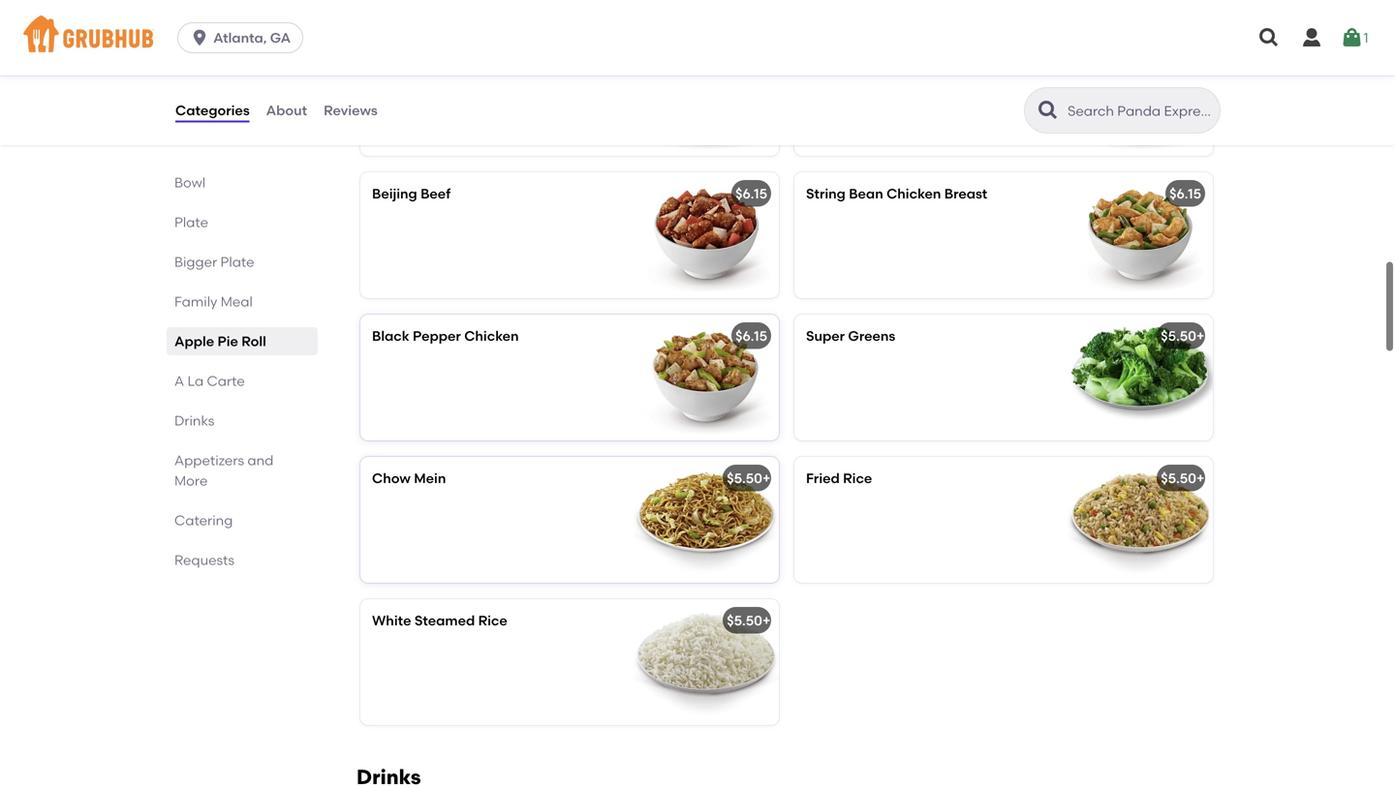 Task type: vqa. For each thing, say whether or not it's contained in the screenshot.
mi
no



Task type: locate. For each thing, give the bounding box(es) containing it.
+
[[1196, 326, 1205, 342], [762, 468, 771, 485], [1196, 468, 1205, 485], [762, 611, 771, 627]]

meal
[[221, 294, 253, 310]]

0 horizontal spatial svg image
[[190, 28, 209, 47]]

string bean chicken breast image
[[1068, 170, 1213, 296]]

+ for super greens
[[1196, 326, 1205, 342]]

0 horizontal spatial svg image
[[1257, 26, 1281, 49]]

$6.15 left the 'super'
[[735, 326, 767, 342]]

proceed
[[1159, 457, 1214, 473]]

family
[[174, 294, 217, 310]]

1 horizontal spatial chicken
[[886, 184, 941, 200]]

plate up meal
[[220, 254, 254, 270]]

+ for chow mein
[[762, 468, 771, 485]]

$6.15 left string
[[735, 184, 767, 200]]

0 horizontal spatial rice
[[478, 611, 507, 627]]

0 horizontal spatial chicken
[[464, 326, 519, 342]]

$5.50 + for super greens
[[1161, 326, 1205, 342]]

$5.50 + for white steamed rice
[[727, 611, 771, 627]]

more
[[174, 473, 208, 489]]

ga
[[270, 30, 291, 46]]

drinks
[[174, 413, 214, 429]]

breast
[[944, 184, 987, 200]]

chow mein image
[[634, 455, 779, 581]]

1 vertical spatial chicken
[[464, 326, 519, 342]]

1 horizontal spatial svg image
[[1340, 26, 1364, 49]]

1 horizontal spatial rice
[[843, 468, 872, 485]]

greens
[[848, 326, 895, 342]]

bowl
[[174, 174, 206, 191]]

reviews
[[324, 102, 378, 119]]

+ for white steamed rice
[[762, 611, 771, 627]]

white steamed rice
[[372, 611, 507, 627]]

0 horizontal spatial plate
[[174, 214, 208, 231]]

Search Panda Express (3101) search field
[[1066, 102, 1214, 120]]

kung pao chicken image
[[634, 28, 779, 154]]

rice
[[843, 468, 872, 485], [478, 611, 507, 627]]

black pepper chicken
[[372, 326, 519, 342]]

la
[[187, 373, 204, 389]]

1 vertical spatial plate
[[220, 254, 254, 270]]

chicken right the pepper
[[464, 326, 519, 342]]

categories button
[[174, 76, 251, 145]]

super
[[806, 326, 845, 342]]

svg image
[[1257, 26, 1281, 49], [1340, 26, 1364, 49]]

white
[[372, 611, 411, 627]]

svg image left 1 button
[[1300, 26, 1323, 49]]

svg image inside 1 button
[[1340, 26, 1364, 49]]

plate
[[174, 214, 208, 231], [220, 254, 254, 270]]

appetizers and more
[[174, 452, 274, 489]]

atlanta, ga button
[[177, 22, 311, 53]]

$5.50 + for fried rice
[[1161, 468, 1205, 485]]

catering
[[174, 512, 233, 529]]

$6.15
[[735, 184, 767, 200], [1169, 184, 1201, 200], [735, 326, 767, 342]]

mein
[[414, 468, 446, 485]]

$5.50
[[1161, 326, 1196, 342], [727, 468, 762, 485], [1161, 468, 1196, 485], [727, 611, 762, 627]]

1 svg image from the left
[[1257, 26, 1281, 49]]

super greens image
[[1068, 313, 1213, 439]]

proceed to checkout button
[[1099, 448, 1359, 483]]

fried
[[806, 468, 840, 485]]

black pepper chicken image
[[634, 313, 779, 439]]

chow mein
[[372, 468, 446, 485]]

chicken
[[886, 184, 941, 200], [464, 326, 519, 342]]

rice right fried
[[843, 468, 872, 485]]

rice right steamed
[[478, 611, 507, 627]]

$5.50 for super greens
[[1161, 326, 1196, 342]]

chicken right the bean
[[886, 184, 941, 200]]

1
[[1364, 29, 1368, 46]]

main navigation navigation
[[0, 0, 1395, 76]]

2 svg image from the left
[[1340, 26, 1364, 49]]

proceed to checkout
[[1159, 457, 1299, 473]]

$5.50 +
[[1161, 326, 1205, 342], [727, 468, 771, 485], [1161, 468, 1205, 485], [727, 611, 771, 627]]

pie
[[217, 333, 238, 350]]

beijing beef
[[372, 184, 451, 200]]

requests
[[174, 552, 234, 569]]

0 vertical spatial chicken
[[886, 184, 941, 200]]

a la carte
[[174, 373, 245, 389]]

+ for fried rice
[[1196, 468, 1205, 485]]

carte
[[207, 373, 245, 389]]

honey sesame chicken breast image
[[1068, 28, 1213, 154]]

plate down "bowl"
[[174, 214, 208, 231]]

about button
[[265, 76, 308, 145]]

svg image left atlanta,
[[190, 28, 209, 47]]

$5.50 + for chow mein
[[727, 468, 771, 485]]

svg image
[[1300, 26, 1323, 49], [190, 28, 209, 47]]



Task type: describe. For each thing, give the bounding box(es) containing it.
fried rice
[[806, 468, 872, 485]]

$5.50 for white steamed rice
[[727, 611, 762, 627]]

0 vertical spatial rice
[[843, 468, 872, 485]]

beijing
[[372, 184, 417, 200]]

checkout
[[1235, 457, 1299, 473]]

1 vertical spatial rice
[[478, 611, 507, 627]]

reviews button
[[323, 76, 379, 145]]

categories
[[175, 102, 250, 119]]

steamed
[[414, 611, 475, 627]]

roll
[[241, 333, 266, 350]]

1 button
[[1340, 20, 1368, 55]]

apple pie roll
[[174, 333, 266, 350]]

atlanta, ga
[[213, 30, 291, 46]]

super greens
[[806, 326, 895, 342]]

a
[[174, 373, 184, 389]]

$5.50 for chow mein
[[727, 468, 762, 485]]

$6.15 for super greens
[[735, 326, 767, 342]]

$6.15 down search panda express (3101) search field
[[1169, 184, 1201, 200]]

black
[[372, 326, 409, 342]]

atlanta,
[[213, 30, 267, 46]]

svg image inside atlanta, ga button
[[190, 28, 209, 47]]

family meal
[[174, 294, 253, 310]]

fried rice image
[[1068, 455, 1213, 581]]

beef
[[421, 184, 451, 200]]

chicken for pepper
[[464, 326, 519, 342]]

bigger
[[174, 254, 217, 270]]

white steamed rice image
[[634, 598, 779, 724]]

chow
[[372, 468, 411, 485]]

1 horizontal spatial svg image
[[1300, 26, 1323, 49]]

$6.15 for string bean chicken breast
[[735, 184, 767, 200]]

string bean chicken breast
[[806, 184, 987, 200]]

search icon image
[[1037, 99, 1060, 122]]

0 vertical spatial plate
[[174, 214, 208, 231]]

chicken for bean
[[886, 184, 941, 200]]

apple
[[174, 333, 214, 350]]

about
[[266, 102, 307, 119]]

$5.50 for fried rice
[[1161, 468, 1196, 485]]

and
[[247, 452, 274, 469]]

pepper
[[413, 326, 461, 342]]

beijing beef image
[[634, 170, 779, 296]]

1 horizontal spatial plate
[[220, 254, 254, 270]]

bean
[[849, 184, 883, 200]]

to
[[1218, 457, 1231, 473]]

bigger plate
[[174, 254, 254, 270]]

appetizers
[[174, 452, 244, 469]]

string
[[806, 184, 846, 200]]



